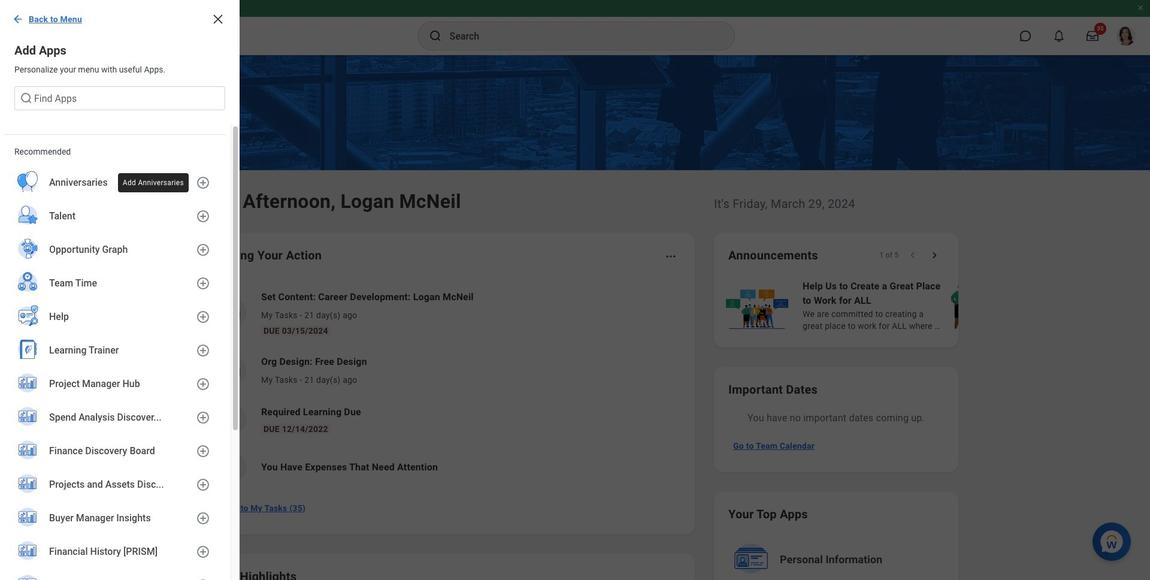 Task type: describe. For each thing, give the bounding box(es) containing it.
2 inbox image from the top
[[224, 361, 242, 379]]

profile logan mcneil element
[[1110, 23, 1144, 49]]

2 plus circle image from the top
[[196, 310, 210, 324]]

0 vertical spatial search image
[[428, 29, 443, 43]]

1 inbox image from the top
[[224, 304, 242, 322]]

3 plus circle image from the top
[[196, 444, 210, 459]]

1 plus circle image from the top
[[196, 209, 210, 224]]

2 plus circle image from the top
[[196, 243, 210, 257]]

7 plus circle image from the top
[[196, 578, 210, 580]]

Search field
[[14, 86, 225, 110]]

3 plus circle image from the top
[[196, 276, 210, 291]]

arrow left image
[[12, 13, 24, 25]]



Task type: locate. For each thing, give the bounding box(es) containing it.
4 plus circle image from the top
[[196, 478, 210, 492]]

list inside the global navigation dialog
[[0, 166, 231, 580]]

5 plus circle image from the top
[[196, 377, 210, 391]]

1 horizontal spatial search image
[[428, 29, 443, 43]]

1 plus circle image from the top
[[196, 176, 210, 190]]

main content
[[0, 55, 1151, 580]]

plus circle image
[[196, 176, 210, 190], [196, 310, 210, 324], [196, 444, 210, 459], [196, 478, 210, 492], [196, 511, 210, 526], [196, 545, 210, 559], [196, 578, 210, 580]]

6 plus circle image from the top
[[196, 545, 210, 559]]

0 horizontal spatial search image
[[19, 91, 34, 105]]

close environment banner image
[[1138, 4, 1145, 11]]

5 plus circle image from the top
[[196, 511, 210, 526]]

banner
[[0, 0, 1151, 55]]

inbox image
[[224, 304, 242, 322], [224, 361, 242, 379]]

notifications large image
[[1054, 30, 1066, 42]]

dashboard expenses image
[[224, 459, 242, 476]]

chevron right small image
[[929, 249, 941, 261]]

chevron left small image
[[907, 249, 919, 261]]

inbox large image
[[1087, 30, 1099, 42]]

plus circle image
[[196, 209, 210, 224], [196, 243, 210, 257], [196, 276, 210, 291], [196, 343, 210, 358], [196, 377, 210, 391], [196, 411, 210, 425]]

x image
[[211, 12, 225, 26]]

global navigation dialog
[[0, 0, 240, 580]]

0 vertical spatial inbox image
[[224, 304, 242, 322]]

1 vertical spatial search image
[[19, 91, 34, 105]]

list
[[0, 166, 231, 580], [724, 278, 1151, 333], [206, 280, 681, 491]]

4 plus circle image from the top
[[196, 343, 210, 358]]

search image
[[428, 29, 443, 43], [19, 91, 34, 105]]

book open image
[[224, 411, 242, 429]]

1 vertical spatial inbox image
[[224, 361, 242, 379]]

6 plus circle image from the top
[[196, 411, 210, 425]]

status
[[880, 251, 899, 260]]



Task type: vqa. For each thing, say whether or not it's contained in the screenshot.
top plus circle icon
yes



